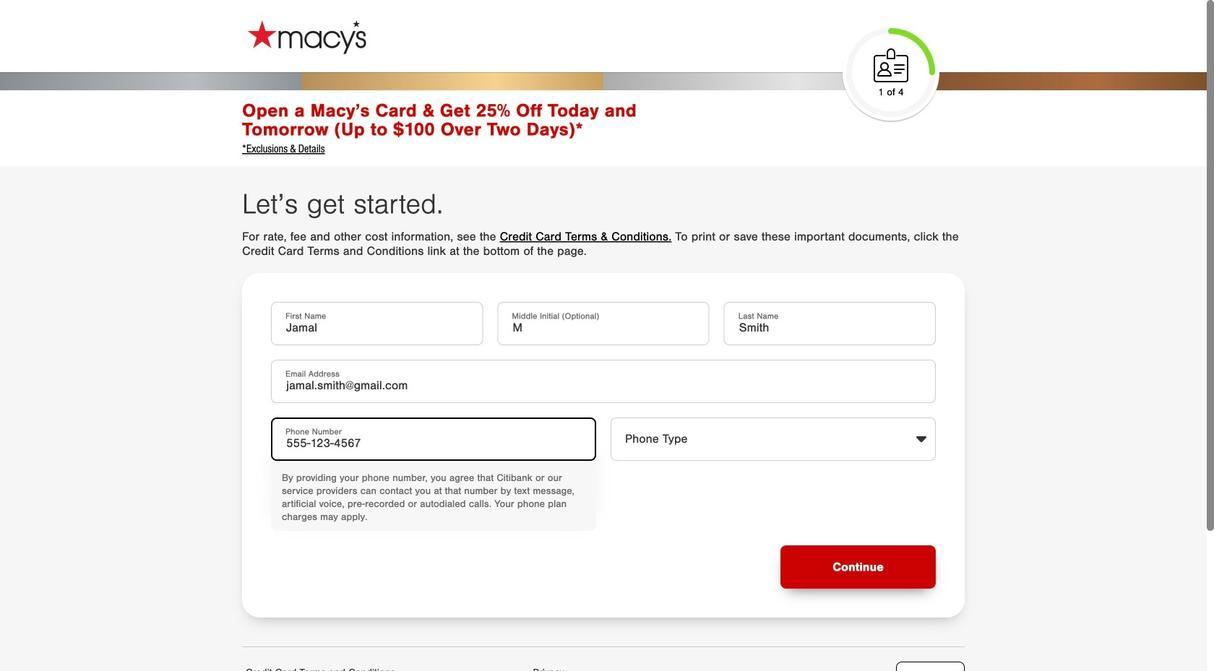 Task type: locate. For each thing, give the bounding box(es) containing it.
macy's application form image
[[244, 17, 370, 56], [244, 17, 370, 56]]

macy's application form element
[[242, 7, 517, 65]]

0 vertical spatial figure
[[871, 46, 912, 86]]

Phone Number field
[[271, 418, 596, 461]]

figure
[[871, 46, 912, 86], [915, 432, 929, 447]]

0 horizontal spatial figure
[[871, 46, 912, 86]]

1 horizontal spatial figure
[[915, 432, 929, 447]]



Task type: vqa. For each thing, say whether or not it's contained in the screenshot.
Macy's Application Form "element"
yes



Task type: describe. For each thing, give the bounding box(es) containing it.
Email Address field
[[271, 360, 936, 403]]

advertisement element
[[0, 72, 1207, 166]]

Last Name field
[[724, 302, 936, 346]]

Middle Initial (Optional) text field
[[498, 302, 710, 346]]

1 vertical spatial figure
[[915, 432, 929, 447]]

First Name text field
[[271, 302, 483, 346]]



